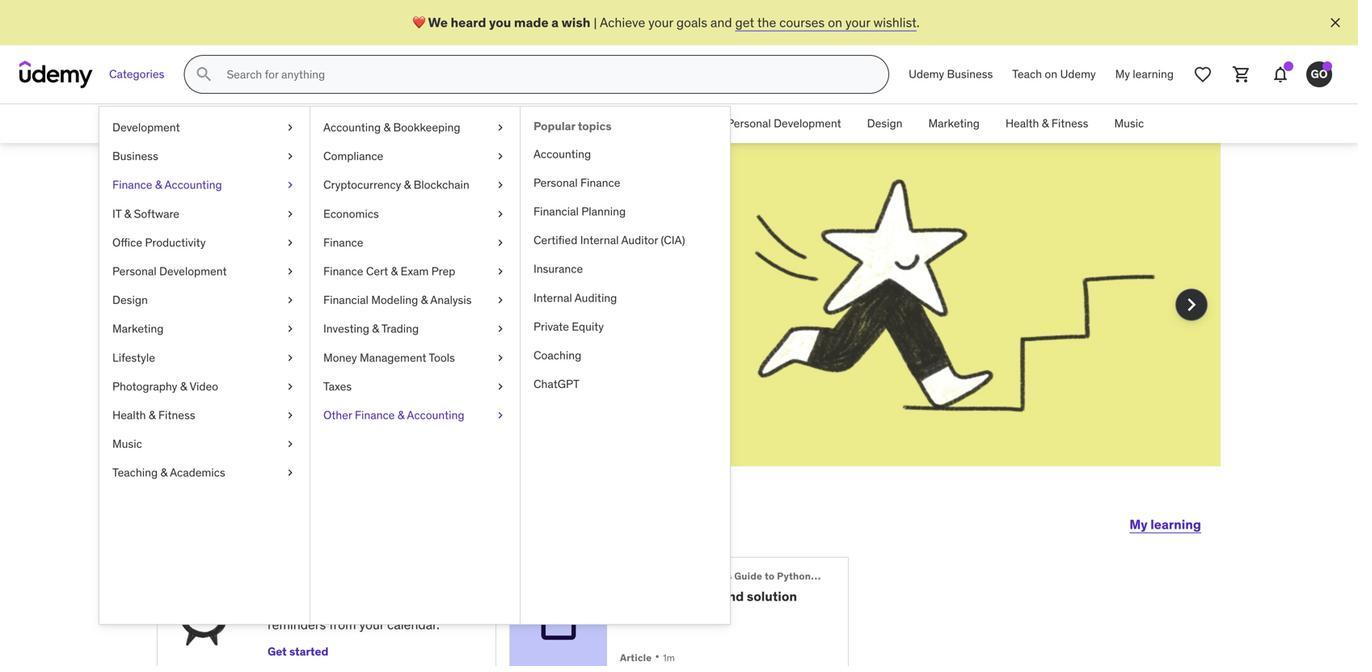 Task type: describe. For each thing, give the bounding box(es) containing it.
xsmall image for lifestyle
[[284, 350, 297, 366]]

compliance
[[323, 149, 383, 163]]

other finance & accounting element
[[520, 107, 730, 624]]

finance & accounting link for health & fitness
[[366, 104, 502, 143]]

chatgpt
[[534, 377, 580, 391]]

design for lifestyle
[[112, 293, 148, 307]]

•
[[655, 648, 660, 665]]

made
[[514, 14, 549, 31]]

video
[[190, 379, 218, 394]]

gary
[[413, 504, 478, 538]]

private equity link
[[521, 312, 730, 341]]

compliance link
[[310, 142, 520, 171]]

productivity for health & fitness
[[640, 116, 701, 131]]

xsmall image for music
[[284, 436, 297, 452]]

prep
[[431, 264, 455, 278]]

1 unread notification image
[[1284, 61, 1294, 71]]

analysis
[[430, 293, 472, 307]]

start
[[223, 504, 286, 538]]

to inside schedule time to learn a little each day adds up. get reminders from your calendar.
[[359, 574, 372, 590]]

personal for lifestyle
[[112, 264, 157, 278]]

the inside every day a little closer learning helps you reach your goals. keep learning and reap the rewards.
[[269, 320, 288, 337]]

private
[[534, 319, 569, 334]]

the ultimate beginners guide to python programming 11. homework and solution
[[620, 570, 879, 605]]

udemy business
[[909, 67, 993, 81]]

.
[[917, 14, 920, 31]]

your left wishlist
[[846, 14, 870, 31]]

to inside the ultimate beginners guide to python programming 11. homework and solution
[[765, 570, 775, 582]]

11. homework and solution link
[[620, 588, 822, 605]]

reminders
[[268, 617, 326, 633]]

accounting up the compliance
[[323, 120, 381, 135]]

0 vertical spatial you
[[489, 14, 511, 31]]

my learning for top the my learning link
[[1115, 67, 1174, 81]]

accounting & bookkeeping link
[[310, 113, 520, 142]]

& inside finance cert & exam prep link
[[391, 264, 398, 278]]

accounting down taxes link
[[407, 408, 464, 422]]

taxes link
[[310, 372, 520, 401]]

0 vertical spatial and
[[711, 14, 732, 31]]

time
[[328, 574, 356, 590]]

marketing for lifestyle
[[112, 321, 164, 336]]

accounting down popular
[[534, 147, 591, 161]]

teach
[[1012, 67, 1042, 81]]

other finance & accounting
[[323, 408, 464, 422]]

economics link
[[310, 200, 520, 228]]

(cia)
[[661, 233, 685, 247]]

financial modeling & analysis link
[[310, 286, 520, 315]]

0 horizontal spatial music
[[112, 437, 142, 451]]

day inside every day a little closer learning helps you reach your goals. keep learning and reap the rewards.
[[317, 213, 375, 255]]

finance & accounting for lifestyle
[[112, 178, 222, 192]]

office productivity for lifestyle
[[112, 235, 206, 250]]

rewards.
[[291, 320, 340, 337]]

certified internal auditor (cia)
[[534, 233, 685, 247]]

udemy business link
[[899, 55, 1003, 94]]

money management tools
[[323, 350, 455, 365]]

shopping cart with 0 items image
[[1232, 65, 1251, 84]]

1m
[[663, 652, 675, 664]]

homework
[[638, 588, 718, 605]]

xsmall image for development
[[284, 120, 297, 135]]

& inside accounting & bookkeeping link
[[384, 120, 391, 135]]

keep learning link
[[427, 302, 508, 319]]

bookkeeping
[[393, 120, 460, 135]]

productivity for lifestyle
[[145, 235, 206, 250]]

design for health & fitness
[[867, 116, 903, 131]]

1 horizontal spatial the
[[757, 14, 776, 31]]

started
[[289, 644, 328, 659]]

get
[[735, 14, 754, 31]]

lifestyle
[[112, 350, 155, 365]]

you have alerts image
[[1323, 61, 1332, 71]]

learn
[[375, 574, 406, 590]]

learning
[[215, 302, 266, 319]]

business link for health & fitness
[[295, 104, 366, 143]]

teaching
[[112, 465, 158, 480]]

popular topics
[[534, 119, 612, 133]]

software for lifestyle
[[134, 206, 179, 221]]

xsmall image for financial modeling & analysis
[[494, 292, 507, 308]]

calendar.
[[387, 617, 440, 633]]

photography & video link
[[99, 372, 310, 401]]

xsmall image for it & software
[[284, 206, 297, 222]]

❤️
[[413, 14, 425, 31]]

it & software link for health & fitness
[[502, 104, 595, 143]]

personal finance link
[[521, 168, 730, 197]]

go link
[[1300, 55, 1339, 94]]

equity
[[572, 319, 604, 334]]

photography & video
[[112, 379, 218, 394]]

xsmall image for finance cert & exam prep
[[494, 264, 507, 279]]

programming
[[813, 570, 879, 582]]

it & software link for lifestyle
[[99, 200, 310, 228]]

office for lifestyle
[[112, 235, 142, 250]]

my for bottommost the my learning link
[[1130, 516, 1148, 533]]

article
[[620, 652, 652, 664]]

it & software for health & fitness
[[515, 116, 582, 131]]

solution
[[747, 588, 797, 605]]

categories button
[[99, 55, 174, 94]]

health for left 'health & fitness' link
[[112, 408, 146, 422]]

business link for lifestyle
[[99, 142, 310, 171]]

xsmall image for office productivity
[[284, 235, 297, 251]]

0 vertical spatial my learning link
[[1106, 55, 1184, 94]]

and inside the ultimate beginners guide to python programming 11. homework and solution
[[721, 588, 744, 605]]

accounting up compliance link
[[431, 116, 489, 131]]

learning for top the my learning link
[[1133, 67, 1174, 81]]

finance & accounting link for lifestyle
[[99, 171, 310, 200]]

internal inside "link"
[[580, 233, 619, 247]]

reap
[[240, 320, 266, 337]]

get started
[[268, 644, 328, 659]]

design link for health & fitness
[[854, 104, 916, 143]]

marketing link for health & fitness
[[916, 104, 993, 143]]

get inside button
[[268, 644, 287, 659]]

teaching & academics link
[[99, 458, 310, 487]]

0 vertical spatial music link
[[1101, 104, 1157, 143]]

xsmall image for finance
[[494, 235, 507, 251]]

finance cert & exam prep link
[[310, 257, 520, 286]]

1 vertical spatial internal
[[534, 290, 572, 305]]

closer
[[215, 254, 313, 296]]

business for lifestyle
[[112, 149, 158, 163]]

1 horizontal spatial music
[[1114, 116, 1144, 131]]

xsmall image for health & fitness
[[284, 407, 297, 423]]

udemy image
[[19, 61, 93, 88]]

modeling
[[371, 293, 418, 307]]

up.
[[393, 598, 411, 615]]

we
[[428, 14, 448, 31]]

get started button
[[268, 641, 328, 663]]

it & software for lifestyle
[[112, 206, 179, 221]]

❤️   we heard you made a wish | achieve your goals and get the courses on your wishlist .
[[413, 14, 920, 31]]

go
[[1311, 67, 1328, 81]]

article • 1m
[[620, 648, 675, 665]]

office productivity for health & fitness
[[608, 116, 701, 131]]

office productivity link for lifestyle
[[99, 228, 310, 257]]

it for lifestyle
[[112, 206, 121, 221]]

auditing
[[575, 290, 617, 305]]

economics
[[323, 206, 379, 221]]

chatgpt link
[[521, 370, 730, 399]]

wish
[[562, 14, 590, 31]]

Search for anything text field
[[223, 61, 869, 88]]

wishlist image
[[1193, 65, 1213, 84]]

development link
[[99, 113, 310, 142]]

schedule
[[268, 574, 326, 590]]

lifestyle link
[[99, 343, 310, 372]]

topics
[[578, 119, 612, 133]]

office productivity link for health & fitness
[[595, 104, 714, 143]]

investing
[[323, 321, 369, 336]]

accounting link
[[521, 140, 730, 168]]

popular
[[534, 119, 575, 133]]

the
[[620, 570, 638, 582]]

cryptocurrency & blockchain
[[323, 178, 469, 192]]

& inside photography & video 'link'
[[180, 379, 187, 394]]



Task type: vqa. For each thing, say whether or not it's contained in the screenshot.
the bottommost Office Productivity link
yes



Task type: locate. For each thing, give the bounding box(es) containing it.
health for right 'health & fitness' link
[[1006, 116, 1039, 131]]

little up reminders
[[279, 598, 304, 615]]

xsmall image for teaching & academics
[[284, 465, 297, 481]]

marketing link down udemy business "link"
[[916, 104, 993, 143]]

1 vertical spatial office productivity link
[[99, 228, 310, 257]]

internal
[[580, 233, 619, 247], [534, 290, 572, 305]]

day
[[317, 213, 375, 255], [339, 598, 359, 615]]

xsmall image inside finance link
[[494, 235, 507, 251]]

internal down planning
[[580, 233, 619, 247]]

xsmall image for economics
[[494, 206, 507, 222]]

notifications image
[[1271, 65, 1290, 84]]

your inside schedule time to learn a little each day adds up. get reminders from your calendar.
[[359, 617, 384, 633]]

1 vertical spatial my
[[1130, 516, 1148, 533]]

0 horizontal spatial design
[[112, 293, 148, 307]]

1 horizontal spatial personal development link
[[714, 104, 854, 143]]

marketing
[[928, 116, 980, 131], [112, 321, 164, 336]]

business link
[[295, 104, 366, 143], [99, 142, 310, 171]]

accounting down development link
[[165, 178, 222, 192]]

0 horizontal spatial financial
[[323, 293, 369, 307]]

xsmall image for photography & video
[[284, 379, 297, 394]]

design
[[867, 116, 903, 131], [112, 293, 148, 307]]

on right courses
[[828, 14, 842, 31]]

personal development link for health & fitness
[[714, 104, 854, 143]]

2 horizontal spatial personal
[[727, 116, 771, 131]]

office productivity link up 'learning'
[[99, 228, 310, 257]]

1 vertical spatial my learning link
[[1130, 505, 1201, 544]]

1 vertical spatial it
[[112, 206, 121, 221]]

finance link
[[310, 228, 520, 257]]

udemy down .
[[909, 67, 944, 81]]

1 horizontal spatial software
[[536, 116, 582, 131]]

financial for financial planning
[[534, 204, 579, 219]]

0 horizontal spatial it & software
[[112, 206, 179, 221]]

udemy inside "link"
[[909, 67, 944, 81]]

1 vertical spatial personal development link
[[99, 257, 310, 286]]

music link
[[1101, 104, 1157, 143], [99, 430, 310, 458]]

you inside every day a little closer learning helps you reach your goals. keep learning and reap the rewards.
[[303, 302, 324, 319]]

learning for bottommost the my learning link
[[1151, 516, 1201, 533]]

on right teach
[[1045, 67, 1058, 81]]

get left the "started"
[[268, 644, 287, 659]]

1 horizontal spatial personal
[[534, 175, 578, 190]]

xsmall image for design
[[284, 292, 297, 308]]

xsmall image for investing & trading
[[494, 321, 507, 337]]

my
[[1115, 67, 1130, 81], [1130, 516, 1148, 533]]

teach on udemy
[[1012, 67, 1096, 81]]

ultimate
[[640, 570, 681, 582]]

1 horizontal spatial on
[[1045, 67, 1058, 81]]

0 horizontal spatial personal development link
[[99, 257, 310, 286]]

your inside every day a little closer learning helps you reach your goals. keep learning and reap the rewards.
[[362, 302, 387, 319]]

xsmall image inside the economics link
[[494, 206, 507, 222]]

finance & accounting down development link
[[112, 178, 222, 192]]

2 horizontal spatial business
[[947, 67, 993, 81]]

1 vertical spatial it & software link
[[99, 200, 310, 228]]

a up finance cert & exam prep
[[381, 213, 400, 255]]

1 horizontal spatial marketing
[[928, 116, 980, 131]]

0 vertical spatial business
[[947, 67, 993, 81]]

xsmall image inside "marketing" link
[[284, 321, 297, 337]]

health & fitness down teach on udemy link
[[1006, 116, 1089, 131]]

1 horizontal spatial finance & accounting
[[379, 116, 489, 131]]

1 vertical spatial get
[[268, 644, 287, 659]]

0 vertical spatial personal development
[[727, 116, 841, 131]]

1 vertical spatial business
[[308, 116, 353, 131]]

wishlist
[[873, 14, 917, 31]]

and left get
[[711, 14, 732, 31]]

learning inside every day a little closer learning helps you reach your goals. keep learning and reap the rewards.
[[461, 302, 508, 319]]

other finance & accounting link
[[310, 401, 520, 430]]

xsmall image inside finance cert & exam prep link
[[494, 264, 507, 279]]

cryptocurrency
[[323, 178, 401, 192]]

0 horizontal spatial the
[[269, 320, 288, 337]]

1 vertical spatial office productivity
[[112, 235, 206, 250]]

fitness down photography & video
[[158, 408, 195, 422]]

insurance link
[[521, 255, 730, 284]]

personal development link for lifestyle
[[99, 257, 310, 286]]

a left wish
[[551, 14, 559, 31]]

day up from
[[339, 598, 359, 615]]

finance & accounting up compliance link
[[379, 116, 489, 131]]

investing & trading link
[[310, 315, 520, 343]]

my learning for bottommost the my learning link
[[1130, 516, 1201, 533]]

my learning link
[[1106, 55, 1184, 94], [1130, 505, 1201, 544]]

1 vertical spatial health & fitness link
[[99, 401, 310, 430]]

1 vertical spatial financial
[[323, 293, 369, 307]]

your down adds
[[359, 617, 384, 633]]

private equity
[[534, 319, 604, 334]]

1 udemy from the left
[[909, 67, 944, 81]]

0 horizontal spatial on
[[828, 14, 842, 31]]

1 vertical spatial and
[[215, 320, 237, 337]]

1 vertical spatial office
[[112, 235, 142, 250]]

xsmall image inside the office productivity link
[[284, 235, 297, 251]]

xsmall image inside the lifestyle link
[[284, 350, 297, 366]]

development for health & fitness
[[774, 116, 841, 131]]

xsmall image
[[284, 120, 297, 135], [494, 120, 507, 135], [494, 148, 507, 164], [284, 177, 297, 193], [494, 206, 507, 222], [284, 264, 297, 279], [494, 321, 507, 337], [494, 379, 507, 394], [284, 436, 297, 452], [284, 465, 297, 481]]

other
[[323, 408, 352, 422]]

get inside schedule time to learn a little each day adds up. get reminders from your calendar.
[[414, 598, 435, 615]]

1 horizontal spatial marketing link
[[916, 104, 993, 143]]

music
[[1114, 116, 1144, 131], [112, 437, 142, 451]]

xsmall image inside taxes link
[[494, 379, 507, 394]]

office for health & fitness
[[608, 116, 638, 131]]

1 horizontal spatial fitness
[[1052, 116, 1089, 131]]

coaching link
[[521, 341, 730, 370]]

1 vertical spatial personal
[[534, 175, 578, 190]]

fitness down teach on udemy link
[[1052, 116, 1089, 131]]

xsmall image for taxes
[[494, 379, 507, 394]]

1 vertical spatial health & fitness
[[112, 408, 195, 422]]

xsmall image inside investing & trading link
[[494, 321, 507, 337]]

keep
[[427, 302, 458, 319]]

0 vertical spatial office productivity
[[608, 116, 701, 131]]

certified internal auditor (cia) link
[[521, 226, 730, 255]]

1 vertical spatial learning
[[461, 302, 508, 319]]

0 vertical spatial personal development link
[[714, 104, 854, 143]]

the right get
[[757, 14, 776, 31]]

0 vertical spatial a
[[551, 14, 559, 31]]

auditor
[[621, 233, 658, 247]]

personal finance
[[534, 175, 620, 190]]

python
[[777, 570, 811, 582]]

learning
[[1133, 67, 1174, 81], [461, 302, 508, 319], [1151, 516, 1201, 533]]

from
[[329, 617, 356, 633]]

submit search image
[[194, 65, 214, 84]]

health & fitness link down video
[[99, 401, 310, 430]]

1 horizontal spatial it & software
[[515, 116, 582, 131]]

the down helps
[[269, 320, 288, 337]]

1 vertical spatial finance & accounting
[[112, 178, 222, 192]]

little inside schedule time to learn a little each day adds up. get reminders from your calendar.
[[279, 598, 304, 615]]

0 vertical spatial day
[[317, 213, 375, 255]]

xsmall image for cryptocurrency & blockchain
[[494, 177, 507, 193]]

1 horizontal spatial health & fitness
[[1006, 116, 1089, 131]]

xsmall image inside the other finance & accounting link
[[494, 407, 507, 423]]

0 horizontal spatial it & software link
[[99, 200, 310, 228]]

internal up private
[[534, 290, 572, 305]]

financial planning link
[[521, 197, 730, 226]]

xsmall image inside accounting & bookkeeping link
[[494, 120, 507, 135]]

0 horizontal spatial music link
[[99, 430, 310, 458]]

0 vertical spatial health & fitness
[[1006, 116, 1089, 131]]

|
[[594, 14, 597, 31]]

little inside every day a little closer learning helps you reach your goals. keep learning and reap the rewards.
[[407, 213, 486, 255]]

1 vertical spatial design link
[[99, 286, 310, 315]]

xsmall image for marketing
[[284, 321, 297, 337]]

0 vertical spatial finance & accounting
[[379, 116, 489, 131]]

it for health & fitness
[[515, 116, 524, 131]]

next image
[[1179, 292, 1205, 318]]

finance & accounting link up the blockchain
[[366, 104, 502, 143]]

financial planning
[[534, 204, 626, 219]]

health & fitness link down teach on udemy link
[[993, 104, 1101, 143]]

1 horizontal spatial design
[[867, 116, 903, 131]]

2 udemy from the left
[[1060, 67, 1096, 81]]

get the courses on your wishlist link
[[735, 14, 917, 31]]

cryptocurrency & blockchain link
[[310, 171, 520, 200]]

let's
[[157, 504, 218, 538]]

your
[[648, 14, 673, 31], [846, 14, 870, 31], [362, 302, 387, 319], [359, 617, 384, 633]]

little
[[407, 213, 486, 255], [279, 598, 304, 615]]

academics
[[170, 465, 225, 480]]

xsmall image for finance & accounting
[[284, 177, 297, 193]]

1 horizontal spatial health
[[1006, 116, 1039, 131]]

teach on udemy link
[[1003, 55, 1106, 94]]

you
[[489, 14, 511, 31], [303, 302, 324, 319]]

2 vertical spatial business
[[112, 149, 158, 163]]

0 horizontal spatial finance & accounting link
[[99, 171, 310, 200]]

and down the guide
[[721, 588, 744, 605]]

0 vertical spatial office
[[608, 116, 638, 131]]

& inside 'financial modeling & analysis' link
[[421, 293, 428, 307]]

xsmall image inside money management tools link
[[494, 350, 507, 366]]

xsmall image inside 'financial modeling & analysis' link
[[494, 292, 507, 308]]

0 horizontal spatial finance & accounting
[[112, 178, 222, 192]]

business left teach
[[947, 67, 993, 81]]

personal for health & fitness
[[727, 116, 771, 131]]

0 vertical spatial music
[[1114, 116, 1144, 131]]

every
[[215, 213, 310, 255]]

0 vertical spatial health & fitness link
[[993, 104, 1101, 143]]

0 horizontal spatial get
[[268, 644, 287, 659]]

you up rewards.
[[303, 302, 324, 319]]

fitness for left 'health & fitness' link
[[158, 408, 195, 422]]

business
[[947, 67, 993, 81], [308, 116, 353, 131], [112, 149, 158, 163]]

cert
[[366, 264, 388, 278]]

2 vertical spatial and
[[721, 588, 744, 605]]

xsmall image inside it & software link
[[284, 206, 297, 222]]

1 vertical spatial a
[[381, 213, 400, 255]]

finance & accounting link
[[366, 104, 502, 143], [99, 171, 310, 200]]

personal
[[727, 116, 771, 131], [534, 175, 578, 190], [112, 264, 157, 278]]

your left goals at the top of page
[[648, 14, 673, 31]]

little up prep
[[407, 213, 486, 255]]

schedule time to learn a little each day adds up. get reminders from your calendar.
[[268, 574, 440, 633]]

0 horizontal spatial office productivity link
[[99, 228, 310, 257]]

close image
[[1327, 15, 1344, 31]]

xsmall image inside compliance link
[[494, 148, 507, 164]]

day inside schedule time to learn a little each day adds up. get reminders from your calendar.
[[339, 598, 359, 615]]

0 horizontal spatial internal
[[534, 290, 572, 305]]

your up investing & trading on the left of page
[[362, 302, 387, 319]]

0 vertical spatial it & software link
[[502, 104, 595, 143]]

health down teach
[[1006, 116, 1039, 131]]

0 vertical spatial health
[[1006, 116, 1039, 131]]

my for top the my learning link
[[1115, 67, 1130, 81]]

& inside the other finance & accounting link
[[398, 408, 405, 422]]

xsmall image inside teaching & academics link
[[284, 465, 297, 481]]

0 horizontal spatial office
[[112, 235, 142, 250]]

0 vertical spatial marketing
[[928, 116, 980, 131]]

internal auditing link
[[521, 284, 730, 312]]

0 vertical spatial marketing link
[[916, 104, 993, 143]]

investing & trading
[[323, 321, 419, 336]]

1 vertical spatial it & software
[[112, 206, 179, 221]]

1 vertical spatial music link
[[99, 430, 310, 458]]

health down photography
[[112, 408, 146, 422]]

business down development link
[[112, 149, 158, 163]]

0 horizontal spatial a
[[381, 213, 400, 255]]

udemy right teach
[[1060, 67, 1096, 81]]

xsmall image for accounting & bookkeeping
[[494, 120, 507, 135]]

xsmall image for money management tools
[[494, 350, 507, 366]]

0 horizontal spatial productivity
[[145, 235, 206, 250]]

health & fitness down photography
[[112, 408, 195, 422]]

1 horizontal spatial financial
[[534, 204, 579, 219]]

0 horizontal spatial marketing link
[[99, 315, 310, 343]]

xsmall image inside development link
[[284, 120, 297, 135]]

personal development for health & fitness
[[727, 116, 841, 131]]

marketing down udemy business "link"
[[928, 116, 980, 131]]

0 vertical spatial fitness
[[1052, 116, 1089, 131]]

1 vertical spatial my learning
[[1130, 516, 1201, 533]]

1 vertical spatial little
[[279, 598, 304, 615]]

design link for lifestyle
[[99, 286, 310, 315]]

xsmall image inside photography & video 'link'
[[284, 379, 297, 394]]

1 vertical spatial fitness
[[158, 408, 195, 422]]

business for health & fitness
[[308, 116, 353, 131]]

& inside cryptocurrency & blockchain 'link'
[[404, 178, 411, 192]]

certified
[[534, 233, 578, 247]]

finance cert & exam prep
[[323, 264, 455, 278]]

money management tools link
[[310, 343, 520, 372]]

internal auditing
[[534, 290, 617, 305]]

financial up investing at the left of the page
[[323, 293, 369, 307]]

personal development for lifestyle
[[112, 264, 227, 278]]

0 horizontal spatial design link
[[99, 286, 310, 315]]

1 horizontal spatial you
[[489, 14, 511, 31]]

get up calendar.
[[414, 598, 435, 615]]

financial for financial modeling & analysis
[[323, 293, 369, 307]]

1 vertical spatial finance & accounting link
[[99, 171, 310, 200]]

1 horizontal spatial internal
[[580, 233, 619, 247]]

1 vertical spatial design
[[112, 293, 148, 307]]

software for health & fitness
[[536, 116, 582, 131]]

marketing up lifestyle
[[112, 321, 164, 336]]

finance & accounting link down development link
[[99, 171, 310, 200]]

and down 'learning'
[[215, 320, 237, 337]]

to up solution at the right of page
[[765, 570, 775, 582]]

taxes
[[323, 379, 352, 394]]

day up "cert" on the top left
[[317, 213, 375, 255]]

0 vertical spatial little
[[407, 213, 486, 255]]

guide
[[734, 570, 762, 582]]

personal inside other finance & accounting element
[[534, 175, 578, 190]]

business up the compliance
[[308, 116, 353, 131]]

xsmall image for other finance & accounting
[[494, 407, 507, 423]]

1 vertical spatial personal development
[[112, 264, 227, 278]]

1 horizontal spatial health & fitness link
[[993, 104, 1101, 143]]

coaching
[[534, 348, 581, 363]]

fitness for right 'health & fitness' link
[[1052, 116, 1089, 131]]

0 vertical spatial my learning
[[1115, 67, 1174, 81]]

it & software
[[515, 116, 582, 131], [112, 206, 179, 221]]

1 horizontal spatial music link
[[1101, 104, 1157, 143]]

to right time
[[359, 574, 372, 590]]

xsmall image for compliance
[[494, 148, 507, 164]]

marketing link for lifestyle
[[99, 315, 310, 343]]

personal development link
[[714, 104, 854, 143], [99, 257, 310, 286]]

1 vertical spatial music
[[112, 437, 142, 451]]

xsmall image inside business link
[[284, 148, 297, 164]]

a
[[551, 14, 559, 31], [381, 213, 400, 255]]

carousel element
[[137, 143, 1221, 505]]

productivity
[[640, 116, 701, 131], [145, 235, 206, 250]]

0 vertical spatial learning
[[1133, 67, 1174, 81]]

xsmall image inside cryptocurrency & blockchain 'link'
[[494, 177, 507, 193]]

health & fitness link
[[993, 104, 1101, 143], [99, 401, 310, 430]]

& inside investing & trading link
[[372, 321, 379, 336]]

udemy
[[909, 67, 944, 81], [1060, 67, 1096, 81]]

financial
[[534, 204, 579, 219], [323, 293, 369, 307]]

0 vertical spatial the
[[757, 14, 776, 31]]

& inside teaching & academics link
[[160, 465, 167, 480]]

xsmall image inside 'health & fitness' link
[[284, 407, 297, 423]]

development for lifestyle
[[159, 264, 227, 278]]

0 horizontal spatial you
[[303, 302, 324, 319]]

adds
[[362, 598, 390, 615]]

financial modeling & analysis
[[323, 293, 472, 307]]

teaching & academics
[[112, 465, 225, 480]]

1 horizontal spatial office productivity
[[608, 116, 701, 131]]

health & fitness for left 'health & fitness' link
[[112, 408, 195, 422]]

marketing link up video
[[99, 315, 310, 343]]

office productivity link up the personal finance link
[[595, 104, 714, 143]]

insurance
[[534, 262, 583, 276]]

get
[[414, 598, 435, 615], [268, 644, 287, 659]]

1 horizontal spatial to
[[765, 570, 775, 582]]

categories
[[109, 67, 164, 81]]

xsmall image
[[284, 148, 297, 164], [494, 177, 507, 193], [284, 206, 297, 222], [284, 235, 297, 251], [494, 235, 507, 251], [494, 264, 507, 279], [284, 292, 297, 308], [494, 292, 507, 308], [284, 321, 297, 337], [284, 350, 297, 366], [494, 350, 507, 366], [284, 379, 297, 394], [284, 407, 297, 423], [494, 407, 507, 423]]

0 horizontal spatial health & fitness link
[[99, 401, 310, 430]]

beginners
[[683, 570, 732, 582]]

0 vertical spatial office productivity link
[[595, 104, 714, 143]]

xsmall image for business
[[284, 148, 297, 164]]

1 vertical spatial on
[[1045, 67, 1058, 81]]

a inside every day a little closer learning helps you reach your goals. keep learning and reap the rewards.
[[381, 213, 400, 255]]

finance & accounting for health & fitness
[[379, 116, 489, 131]]

business inside "link"
[[947, 67, 993, 81]]

xsmall image for personal development
[[284, 264, 297, 279]]

1 vertical spatial marketing link
[[99, 315, 310, 343]]

financial up certified
[[534, 204, 579, 219]]

office productivity link
[[595, 104, 714, 143], [99, 228, 310, 257]]

1 vertical spatial health
[[112, 408, 146, 422]]

finance
[[379, 116, 419, 131], [580, 175, 620, 190], [112, 178, 152, 192], [323, 235, 363, 250], [323, 264, 363, 278], [355, 408, 395, 422]]

heard
[[451, 14, 486, 31]]

and inside every day a little closer learning helps you reach your goals. keep learning and reap the rewards.
[[215, 320, 237, 337]]

financial inside "link"
[[534, 204, 579, 219]]

health & fitness for right 'health & fitness' link
[[1006, 116, 1089, 131]]

1 horizontal spatial office productivity link
[[595, 104, 714, 143]]

fitness
[[1052, 116, 1089, 131], [158, 408, 195, 422]]

1 vertical spatial marketing
[[112, 321, 164, 336]]

you left the made
[[489, 14, 511, 31]]

marketing for health & fitness
[[928, 116, 980, 131]]



